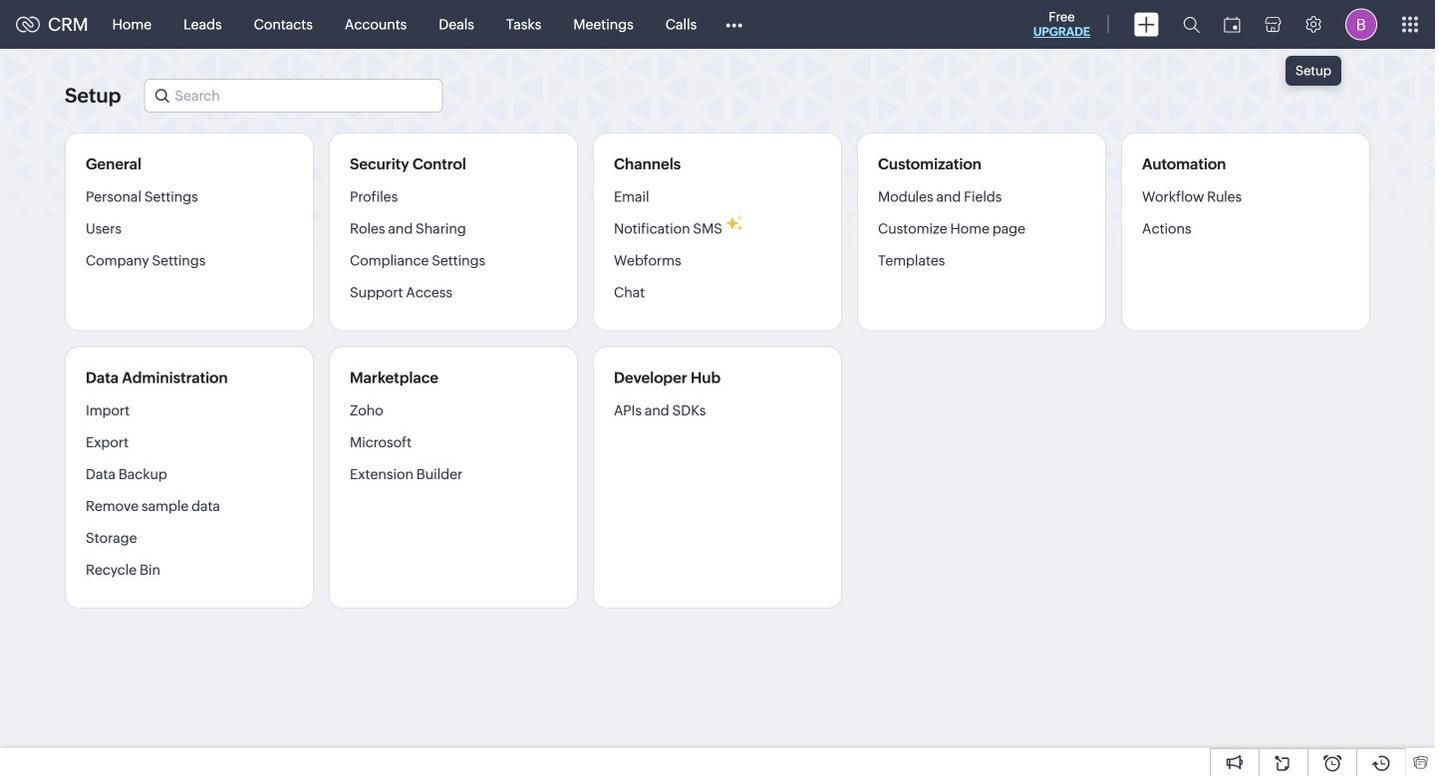 Task type: vqa. For each thing, say whether or not it's contained in the screenshot.
Field
yes



Task type: locate. For each thing, give the bounding box(es) containing it.
search element
[[1171, 0, 1212, 49]]

logo image
[[16, 16, 40, 32]]

Other Modules field
[[713, 8, 756, 40]]

profile image
[[1346, 8, 1378, 40]]

search image
[[1183, 16, 1200, 33]]

None field
[[144, 79, 443, 113]]

calendar image
[[1224, 16, 1241, 32]]

create menu element
[[1122, 0, 1171, 48]]



Task type: describe. For each thing, give the bounding box(es) containing it.
create menu image
[[1134, 12, 1159, 36]]

profile element
[[1334, 0, 1390, 48]]

Search text field
[[145, 80, 442, 112]]



